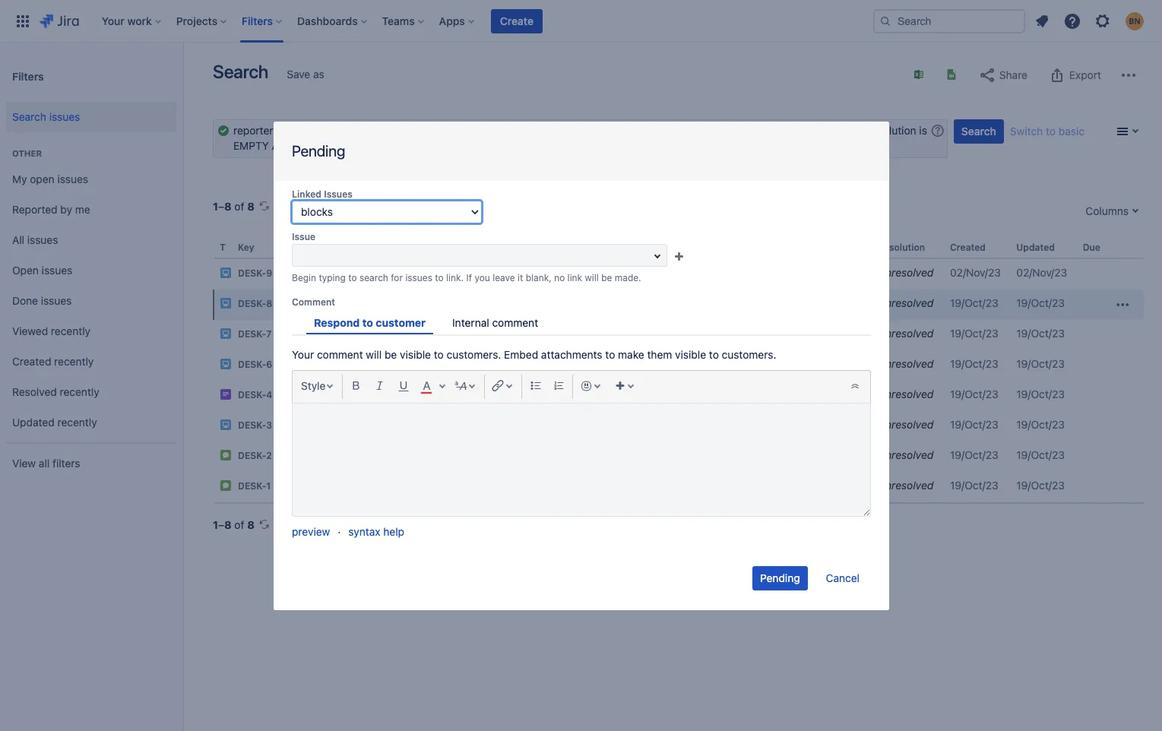 Task type: vqa. For each thing, say whether or not it's contained in the screenshot.
A related to to
yes



Task type: describe. For each thing, give the bounding box(es) containing it.
service request with approvals image
[[220, 389, 232, 401]]

all issues
[[12, 233, 58, 246]]

created for created recently
[[12, 355, 51, 368]]

viewed recently link
[[6, 316, 176, 347]]

basic
[[1059, 125, 1085, 138]]

my open issues
[[12, 172, 88, 185]]

style link
[[296, 375, 340, 399]]

updated recently link
[[6, 408, 176, 438]]

example customer for collecting custom request details
[[630, 388, 722, 401]]

high
[[351, 266, 372, 279]]

service request image
[[220, 480, 232, 492]]

desk- for agents
[[238, 420, 266, 431]]

updated for updated
[[1017, 242, 1056, 253]]

8 down service request icon
[[224, 519, 232, 532]]

reported by me
[[12, 203, 90, 216]]

update
[[348, 327, 382, 340]]

pending
[[292, 142, 345, 159]]

customer for linking requests to a jira software issue
[[674, 358, 722, 371]]

comment for your
[[317, 348, 363, 361]]

if
[[466, 272, 472, 283]]

1 waiting for support unresolved from the top
[[766, 327, 934, 340]]

created recently link
[[6, 347, 176, 377]]

resolution
[[878, 242, 926, 253]]

customer for help! this is a high priority request
[[674, 266, 722, 279]]

switch to basic
[[1011, 125, 1085, 138]]

what is a request?
[[279, 479, 370, 492]]

resolved recently
[[12, 385, 99, 398]]

recently for viewed recently
[[51, 324, 91, 337]]

recently for updated recently
[[57, 416, 97, 429]]

by
[[60, 203, 72, 216]]

8 unresolved from the top
[[878, 479, 934, 492]]

viewed recently
[[12, 324, 91, 337]]

export
[[1070, 68, 1102, 81]]

other
[[12, 148, 42, 158]]

2 1 – 8 of 8 from the top
[[213, 519, 255, 532]]

customer for collecting custom request details
[[674, 388, 722, 401]]

1 waiting from the top
[[766, 328, 806, 339]]

requests up software
[[417, 327, 460, 340]]

columns button
[[1079, 199, 1145, 224]]

for inside waiting for approval unresolved
[[809, 389, 827, 400]]

help! this is a high priority request link
[[279, 266, 450, 279]]

desk-8 link
[[238, 298, 273, 310]]

Search field
[[874, 9, 1026, 33]]

3 support from the top
[[830, 419, 874, 431]]

save
[[287, 68, 311, 81]]

5 waiting from the top
[[766, 450, 806, 461]]

2 unresolved from the top
[[878, 297, 934, 310]]

search for search issues
[[12, 110, 46, 123]]

typing
[[319, 272, 346, 283]]

other group
[[6, 132, 176, 443]]

to left issue
[[434, 348, 444, 361]]

issues
[[324, 188, 352, 200]]

to right them
[[709, 348, 719, 361]]

7 unresolved from the top
[[878, 449, 934, 462]]

search issues
[[12, 110, 80, 123]]

columns
[[1086, 205, 1130, 218]]

comment for internal
[[492, 316, 538, 329]]

desk-4 link
[[238, 390, 272, 401]]

desk-3 link
[[238, 420, 272, 431]]

assignee
[[552, 242, 593, 253]]

open in microsoft excel image
[[913, 68, 926, 81]]

search image
[[880, 15, 892, 27]]

2 support from the top
[[830, 358, 874, 370]]

create button
[[491, 9, 543, 33]]

recently for resolved recently
[[60, 385, 99, 398]]

internal comment
[[452, 316, 538, 329]]

viewed
[[12, 324, 48, 337]]

it help image for help! this is a high priority request
[[220, 267, 232, 279]]

due
[[1084, 242, 1101, 253]]

example customer for automatically update linked requests
[[630, 327, 722, 340]]

create banner
[[0, 0, 1163, 43]]

1 vertical spatial is
[[307, 479, 315, 492]]

desk-8 triaging requests into queues
[[238, 297, 424, 310]]

it help image
[[220, 298, 232, 310]]

it help image for linking requests to a jira software issue
[[220, 358, 232, 371]]

2 waiting for support unresolved from the top
[[766, 358, 934, 371]]

desk-2 capturing customer email requests
[[238, 449, 451, 462]]

primary element
[[9, 0, 874, 42]]

0 vertical spatial request
[[412, 266, 450, 279]]

updated recently
[[12, 416, 97, 429]]

desk-2 link
[[238, 450, 272, 462]]

priority
[[375, 266, 410, 279]]

linking
[[279, 358, 314, 371]]

done issues link
[[6, 286, 176, 316]]

example for automatically update linked requests
[[630, 327, 671, 340]]

desk-1 link
[[238, 481, 271, 492]]

desk-7 automatically update linked requests
[[238, 327, 460, 340]]

software
[[404, 358, 448, 371]]

done issues
[[12, 294, 72, 307]]

collecting custom request details link
[[279, 388, 443, 401]]

6 unresolved from the top
[[878, 418, 934, 431]]

this
[[307, 266, 328, 279]]

unassigned for linking requests to a jira software issue
[[552, 358, 610, 371]]

7
[[266, 329, 272, 340]]

reporter
[[630, 242, 669, 253]]

request?
[[327, 479, 370, 492]]

1 – from the top
[[218, 200, 224, 213]]

8 inside desk-8 triaging requests into queues
[[266, 298, 273, 310]]

0 horizontal spatial a
[[318, 479, 324, 492]]

created for created
[[951, 242, 987, 253]]

2 customers. from the left
[[722, 348, 777, 361]]

search button
[[954, 119, 1005, 144]]

syntax help
[[348, 525, 404, 538]]

waiting for approval unresolved
[[766, 388, 934, 401]]

1 vertical spatial 1
[[266, 481, 271, 492]]

as
[[313, 68, 325, 81]]

key
[[238, 242, 255, 253]]

into
[[367, 297, 385, 310]]

help!
[[279, 266, 305, 279]]

medium image for automatically update linked requests
[[745, 328, 757, 340]]

8 up key on the left
[[247, 200, 255, 213]]

requests up respond
[[321, 297, 364, 310]]

1 visible from the left
[[400, 348, 431, 361]]

embed
[[504, 348, 538, 361]]

link
[[568, 272, 582, 283]]

save as
[[287, 68, 325, 81]]

resolved
[[12, 385, 57, 398]]

approval
[[830, 389, 879, 400]]

1 vertical spatial be
[[384, 348, 397, 361]]

to left "make"
[[605, 348, 615, 361]]

5 unresolved from the top
[[878, 388, 934, 401]]

to right typing
[[348, 272, 357, 283]]

automatically
[[279, 327, 345, 340]]

my open issues link
[[6, 164, 176, 195]]

issue
[[451, 358, 476, 371]]

service request image
[[220, 450, 232, 462]]

0 vertical spatial 1
[[213, 200, 218, 213]]

customer for automatically update linked requests
[[674, 327, 722, 340]]

3 unresolved from the top
[[878, 327, 934, 340]]

to left 'basic' at the top of the page
[[1047, 125, 1057, 138]]

requests up style link
[[317, 358, 359, 371]]

8 desk- from the top
[[238, 481, 266, 492]]

desk- for help!
[[238, 268, 266, 279]]

8 up t
[[224, 200, 232, 213]]

agents
[[279, 418, 313, 431]]

4 support from the top
[[830, 450, 874, 461]]

view
[[12, 457, 36, 470]]

a for is
[[342, 266, 348, 279]]

your comment will be visible to customers. embed attachments to make them visible to customers.
[[292, 348, 777, 361]]

triaging
[[279, 297, 318, 310]]

queues
[[388, 297, 424, 310]]

create
[[500, 14, 534, 27]]

view all filters
[[12, 457, 80, 470]]

example customer link for automatically update linked requests
[[630, 327, 722, 340]]

make
[[618, 348, 644, 361]]

2
[[266, 450, 272, 462]]

your
[[292, 348, 314, 361]]



Task type: locate. For each thing, give the bounding box(es) containing it.
0 horizontal spatial will
[[366, 348, 382, 361]]

4 example customer from the top
[[630, 388, 722, 401]]

respond to customer
[[314, 316, 426, 329]]

4
[[266, 390, 272, 401]]

a left request?
[[318, 479, 324, 492]]

1 horizontal spatial comment
[[492, 316, 538, 329]]

updated inside other group
[[12, 416, 55, 429]]

desk- up desk-6 link
[[238, 329, 266, 340]]

1 of from the top
[[235, 200, 245, 213]]

waiting for collecting custom request details
[[766, 389, 806, 400]]

you
[[475, 272, 490, 283]]

preview
[[292, 525, 330, 538]]

2 visible from the left
[[675, 348, 706, 361]]

1 horizontal spatial search
[[213, 61, 269, 82]]

1 horizontal spatial visible
[[675, 348, 706, 361]]

desk- right service request image
[[238, 450, 266, 462]]

customer down customers on the bottom left
[[330, 449, 376, 462]]

0 horizontal spatial is
[[307, 479, 315, 492]]

4 example customer link from the top
[[630, 388, 722, 401]]

1 vertical spatial medium image
[[745, 358, 757, 371]]

details
[[410, 388, 443, 401]]

of up key on the left
[[235, 200, 245, 213]]

&
[[316, 418, 323, 431]]

created inside other group
[[12, 355, 51, 368]]

medium image for linking requests to a jira software issue
[[745, 358, 757, 371]]

1 vertical spatial of
[[235, 519, 245, 532]]

recently
[[51, 324, 91, 337], [54, 355, 94, 368], [60, 385, 99, 398], [57, 416, 97, 429]]

desk- for capturing
[[238, 450, 266, 462]]

waiting
[[766, 328, 806, 339], [766, 358, 806, 370], [766, 389, 806, 400], [766, 419, 806, 431], [766, 450, 806, 461]]

a for to
[[375, 358, 381, 371]]

switch to basic link
[[1011, 125, 1085, 138]]

filters
[[53, 457, 80, 470]]

4 waiting from the top
[[766, 419, 806, 431]]

desk- for automatically
[[238, 329, 266, 340]]

desk-9 help! this is a high priority request
[[238, 266, 450, 279]]

1 unresolved from the top
[[878, 266, 934, 279]]

help
[[383, 525, 404, 538]]

medium image
[[745, 328, 757, 340], [745, 358, 757, 371]]

desk- down key on the left
[[238, 268, 266, 279]]

4 customer from the top
[[674, 388, 722, 401]]

2 vertical spatial search
[[962, 125, 997, 138]]

open issues
[[12, 264, 72, 277]]

example customer link for collecting custom request details
[[630, 388, 722, 401]]

desk- inside desk-2 capturing customer email requests
[[238, 450, 266, 462]]

2 horizontal spatial a
[[375, 358, 381, 371]]

comment up embed
[[492, 316, 538, 329]]

1 horizontal spatial 02/nov/23
[[1017, 266, 1068, 279]]

3 example from the top
[[630, 358, 671, 371]]

comment down desk-7 automatically update linked requests
[[317, 348, 363, 361]]

share link
[[971, 63, 1036, 87]]

my
[[12, 172, 27, 185]]

unresolved
[[878, 266, 934, 279], [878, 297, 934, 310], [878, 327, 934, 340], [878, 358, 934, 371], [878, 388, 934, 401], [878, 418, 934, 431], [878, 449, 934, 462], [878, 479, 934, 492]]

2 02/nov/23 from the left
[[1017, 266, 1068, 279]]

1 02/nov/23 from the left
[[951, 266, 1002, 279]]

0 vertical spatial is
[[331, 266, 339, 279]]

waiting for linking requests to a jira software issue
[[766, 358, 806, 370]]

filters
[[12, 70, 44, 83]]

triaging requests into queues link
[[279, 297, 424, 310]]

customer down queues
[[376, 316, 426, 329]]

automatically update linked requests link
[[279, 327, 460, 340]]

1 – 8 of 8 up t
[[213, 200, 255, 213]]

desk- right service request icon
[[238, 481, 266, 492]]

2 vertical spatial 1
[[213, 519, 218, 532]]

it help image left desk-6 link
[[220, 358, 232, 371]]

Issue text field
[[292, 244, 667, 267]]

desk-9 link
[[238, 268, 272, 279]]

1 vertical spatial –
[[218, 519, 224, 532]]

it help image down t
[[220, 267, 232, 279]]

– up t
[[218, 200, 224, 213]]

waiting for agents & customers
[[766, 419, 806, 431]]

3 unassigned from the top
[[552, 358, 610, 371]]

issues inside "link"
[[27, 233, 58, 246]]

open in google sheets image
[[946, 68, 958, 81]]

a left the high
[[342, 266, 348, 279]]

desk- inside desk-3 agents & customers
[[238, 420, 266, 431]]

view all filters link
[[6, 449, 176, 479]]

None text field
[[213, 119, 948, 158]]

desk- inside 'desk-9 help! this is a high priority request'
[[238, 268, 266, 279]]

2 – from the top
[[218, 519, 224, 532]]

1 it help image from the top
[[220, 267, 232, 279]]

search
[[359, 272, 388, 283]]

agents & customers link
[[279, 418, 378, 431]]

3 example customer link from the top
[[630, 358, 722, 371]]

will
[[585, 272, 599, 283], [366, 348, 382, 361]]

1 customers. from the left
[[446, 348, 501, 361]]

1 vertical spatial a
[[375, 358, 381, 371]]

search up other
[[12, 110, 46, 123]]

1 unassigned from the top
[[552, 266, 610, 279]]

1 example customer link from the top
[[630, 266, 722, 279]]

example customer link for help! this is a high priority request
[[630, 266, 722, 279]]

will right link
[[585, 272, 599, 283]]

updated down resolved on the bottom left of the page
[[12, 416, 55, 429]]

9
[[266, 268, 272, 279]]

desk- inside desk-4 collecting custom request details
[[238, 390, 266, 401]]

issue
[[292, 231, 315, 242]]

0 vertical spatial –
[[218, 200, 224, 213]]

customer
[[674, 266, 722, 279], [674, 327, 722, 340], [674, 358, 722, 371], [674, 388, 722, 401]]

made.
[[615, 272, 641, 283]]

2 desk- from the top
[[238, 298, 266, 310]]

is right what
[[307, 479, 315, 492]]

unassigned
[[552, 266, 610, 279], [552, 327, 610, 340], [552, 358, 610, 371], [552, 388, 610, 401]]

example customer for linking requests to a jira software issue
[[630, 358, 722, 371]]

desk-7 link
[[238, 329, 272, 340]]

0 vertical spatial a
[[342, 266, 348, 279]]

link.
[[446, 272, 464, 283]]

attachments
[[541, 348, 602, 361]]

1 1 – 8 of 8 from the top
[[213, 200, 255, 213]]

1 vertical spatial search
[[12, 110, 46, 123]]

1 horizontal spatial created
[[951, 242, 987, 253]]

– down service request icon
[[218, 519, 224, 532]]

3
[[266, 420, 272, 431]]

2 it help image from the top
[[220, 328, 232, 340]]

0 horizontal spatial request
[[370, 388, 408, 401]]

updated for updated recently
[[12, 416, 55, 429]]

7 desk- from the top
[[238, 450, 266, 462]]

internal comment link
[[445, 312, 546, 334]]

5 desk- from the top
[[238, 390, 266, 401]]

visible down linked
[[400, 348, 431, 361]]

1 medium image from the top
[[745, 328, 757, 340]]

1 horizontal spatial updated
[[1017, 242, 1056, 253]]

0 vertical spatial created
[[951, 242, 987, 253]]

2 unassigned from the top
[[552, 327, 610, 340]]

jira image
[[40, 12, 79, 30], [40, 12, 79, 30]]

0 vertical spatial comment
[[492, 316, 538, 329]]

cancel link
[[818, 566, 868, 590]]

resolved recently link
[[6, 377, 176, 408]]

to down into
[[362, 316, 373, 329]]

3 customer from the top
[[674, 358, 722, 371]]

all
[[39, 457, 50, 470]]

style
[[301, 379, 325, 392]]

desk- up desk-2 link
[[238, 420, 266, 431]]

2 example customer from the top
[[630, 327, 722, 340]]

comment
[[492, 316, 538, 329], [317, 348, 363, 361]]

3 desk- from the top
[[238, 329, 266, 340]]

1 – 8 of 8 down service request icon
[[213, 519, 255, 532]]

is right this
[[331, 266, 339, 279]]

recently up created recently
[[51, 324, 91, 337]]

desk- right it help icon
[[238, 298, 266, 310]]

unassigned up attachments
[[552, 327, 610, 340]]

4 desk- from the top
[[238, 359, 266, 371]]

updated
[[1017, 242, 1056, 253], [12, 416, 55, 429]]

3 example customer from the top
[[630, 358, 722, 371]]

2 horizontal spatial search
[[962, 125, 997, 138]]

0 horizontal spatial comment
[[317, 348, 363, 361]]

will left the jira at the left
[[366, 348, 382, 361]]

issues
[[49, 110, 80, 123], [57, 172, 88, 185], [27, 233, 58, 246], [42, 264, 72, 277], [405, 272, 432, 283], [41, 294, 72, 307]]

unassigned down assignee
[[552, 266, 610, 279]]

save as button
[[279, 62, 332, 87]]

0 horizontal spatial created
[[12, 355, 51, 368]]

it help image for automatically update linked requests
[[220, 328, 232, 340]]

to left link.
[[435, 272, 444, 283]]

it help image for agents & customers
[[220, 419, 232, 431]]

to
[[1047, 125, 1057, 138], [348, 272, 357, 283], [435, 272, 444, 283], [362, 316, 373, 329], [434, 348, 444, 361], [605, 348, 615, 361], [709, 348, 719, 361], [362, 358, 372, 371]]

reported
[[12, 203, 58, 216]]

0 vertical spatial updated
[[1017, 242, 1056, 253]]

1 horizontal spatial customers.
[[722, 348, 777, 361]]

Comment text field
[[292, 403, 871, 517]]

desk- for triaging
[[238, 298, 266, 310]]

1 vertical spatial request
[[370, 388, 408, 401]]

desk- for collecting
[[238, 390, 266, 401]]

created
[[951, 242, 987, 253], [12, 355, 51, 368]]

0 vertical spatial be
[[601, 272, 612, 283]]

6
[[266, 359, 272, 371]]

4 it help image from the top
[[220, 419, 232, 431]]

0 horizontal spatial visible
[[400, 348, 431, 361]]

linking requests to a jira software issue link
[[279, 358, 476, 371]]

search left save
[[213, 61, 269, 82]]

1 vertical spatial will
[[366, 348, 382, 361]]

1 horizontal spatial be
[[601, 272, 612, 283]]

2 example customer link from the top
[[630, 327, 722, 340]]

recently down the created recently link
[[60, 385, 99, 398]]

desk- inside desk-6 linking requests to a jira software issue
[[238, 359, 266, 371]]

8 left triaging
[[266, 298, 273, 310]]

blank,
[[526, 272, 552, 283]]

issues for open issues
[[42, 264, 72, 277]]

example customer link for linking requests to a jira software issue
[[630, 358, 722, 371]]

me
[[75, 203, 90, 216]]

1 horizontal spatial request
[[412, 266, 450, 279]]

1 support from the top
[[830, 328, 874, 339]]

1 horizontal spatial a
[[342, 266, 348, 279]]

4 example from the top
[[630, 388, 671, 401]]

a left the jira at the left
[[375, 358, 381, 371]]

1 vertical spatial customer
[[330, 449, 376, 462]]

of down desk-1
[[235, 519, 245, 532]]

updated left due
[[1017, 242, 1056, 253]]

search for search button
[[962, 125, 997, 138]]

unassigned left "make"
[[552, 358, 610, 371]]

export button
[[1041, 63, 1110, 87]]

linked issues
[[292, 188, 352, 200]]

recently down resolved recently link in the bottom of the page
[[57, 416, 97, 429]]

created right resolution
[[951, 242, 987, 253]]

customers
[[326, 418, 378, 431]]

2 vertical spatial a
[[318, 479, 324, 492]]

search issues group
[[6, 97, 176, 137]]

recently for created recently
[[54, 355, 94, 368]]

search inside search button
[[962, 125, 997, 138]]

2 waiting from the top
[[766, 358, 806, 370]]

2 of from the top
[[235, 519, 245, 532]]

6 desk- from the top
[[238, 420, 266, 431]]

3 it help image from the top
[[220, 358, 232, 371]]

example customer
[[630, 266, 722, 279], [630, 327, 722, 340], [630, 358, 722, 371], [630, 388, 722, 401]]

begin
[[292, 272, 316, 283]]

begin typing to search for issues to link.  if you leave it blank, no link will be made.
[[292, 272, 641, 283]]

2 medium image from the top
[[745, 358, 757, 371]]

waiting inside waiting for approval unresolved
[[766, 389, 806, 400]]

0 vertical spatial will
[[585, 272, 599, 283]]

be down linked
[[384, 348, 397, 361]]

desk- inside desk-7 automatically update linked requests
[[238, 329, 266, 340]]

be left made.
[[601, 272, 612, 283]]

unassigned down attachments
[[552, 388, 610, 401]]

unassigned for help! this is a high priority request
[[552, 266, 610, 279]]

1 example customer from the top
[[630, 266, 722, 279]]

1 customer from the top
[[674, 266, 722, 279]]

search left switch
[[962, 125, 997, 138]]

0 vertical spatial customer
[[376, 316, 426, 329]]

leave
[[493, 272, 515, 283]]

switch
[[1011, 125, 1044, 138]]

desk-4 collecting custom request details
[[238, 388, 443, 401]]

issues inside group
[[49, 110, 80, 123]]

it help image
[[220, 267, 232, 279], [220, 328, 232, 340], [220, 358, 232, 371], [220, 419, 232, 431]]

to left the jira at the left
[[362, 358, 372, 371]]

8 down 'desk-1' link
[[247, 519, 255, 532]]

request left if
[[412, 266, 450, 279]]

desk- inside desk-8 triaging requests into queues
[[238, 298, 266, 310]]

all
[[12, 233, 24, 246]]

0 vertical spatial medium image
[[745, 328, 757, 340]]

4 waiting for support unresolved from the top
[[766, 449, 934, 462]]

0 vertical spatial search
[[213, 61, 269, 82]]

issues for all issues
[[27, 233, 58, 246]]

example for help! this is a high priority request
[[630, 266, 671, 279]]

a
[[342, 266, 348, 279], [375, 358, 381, 371], [318, 479, 324, 492]]

desk- for linking
[[238, 359, 266, 371]]

capturing customer email requests link
[[279, 449, 451, 462]]

example customer for help! this is a high priority request
[[630, 266, 722, 279]]

0 horizontal spatial search
[[12, 110, 46, 123]]

t
[[220, 242, 226, 253]]

desk-6 link
[[238, 359, 272, 371]]

done
[[12, 294, 38, 307]]

2 example from the top
[[630, 327, 671, 340]]

0 vertical spatial 1 – 8 of 8
[[213, 200, 255, 213]]

0 vertical spatial of
[[235, 200, 245, 213]]

1 horizontal spatial is
[[331, 266, 339, 279]]

them
[[647, 348, 672, 361]]

4 unassigned from the top
[[552, 388, 610, 401]]

reported by me link
[[6, 195, 176, 225]]

0 horizontal spatial 02/nov/23
[[951, 266, 1002, 279]]

1 vertical spatial created
[[12, 355, 51, 368]]

issues for done issues
[[41, 294, 72, 307]]

unassigned for collecting custom request details
[[552, 388, 610, 401]]

1 example from the top
[[630, 266, 671, 279]]

4 unresolved from the top
[[878, 358, 934, 371]]

waiting for support unresolved
[[766, 327, 934, 340], [766, 358, 934, 371], [766, 418, 934, 431], [766, 449, 934, 462]]

visible right them
[[675, 348, 706, 361]]

1 vertical spatial comment
[[317, 348, 363, 361]]

customer
[[376, 316, 426, 329], [330, 449, 376, 462]]

example for collecting custom request details
[[630, 388, 671, 401]]

None submit
[[753, 566, 808, 591]]

desk- down desk-7 link
[[238, 359, 266, 371]]

2 customer from the top
[[674, 327, 722, 340]]

search inside the search issues link
[[12, 110, 46, 123]]

it help image left desk-3 link
[[220, 419, 232, 431]]

1 desk- from the top
[[238, 268, 266, 279]]

0 horizontal spatial updated
[[12, 416, 55, 429]]

created recently
[[12, 355, 94, 368]]

0 horizontal spatial be
[[384, 348, 397, 361]]

request
[[412, 266, 450, 279], [370, 388, 408, 401]]

email
[[379, 449, 405, 462]]

1 horizontal spatial will
[[585, 272, 599, 283]]

it help image left desk-7 link
[[220, 328, 232, 340]]

3 waiting from the top
[[766, 389, 806, 400]]

desk- right service request with approvals icon
[[238, 390, 266, 401]]

0 horizontal spatial customers.
[[446, 348, 501, 361]]

request down the jira at the left
[[370, 388, 408, 401]]

issues for search issues
[[49, 110, 80, 123]]

requests right email
[[408, 449, 451, 462]]

1 vertical spatial updated
[[12, 416, 55, 429]]

created down viewed
[[12, 355, 51, 368]]

internal
[[452, 316, 489, 329]]

example for linking requests to a jira software issue
[[630, 358, 671, 371]]

3 waiting for support unresolved from the top
[[766, 418, 934, 431]]

1 vertical spatial 1 – 8 of 8
[[213, 519, 255, 532]]

recently down "viewed recently" link
[[54, 355, 94, 368]]

unassigned for automatically update linked requests
[[552, 327, 610, 340]]

is
[[331, 266, 339, 279], [307, 479, 315, 492]]



